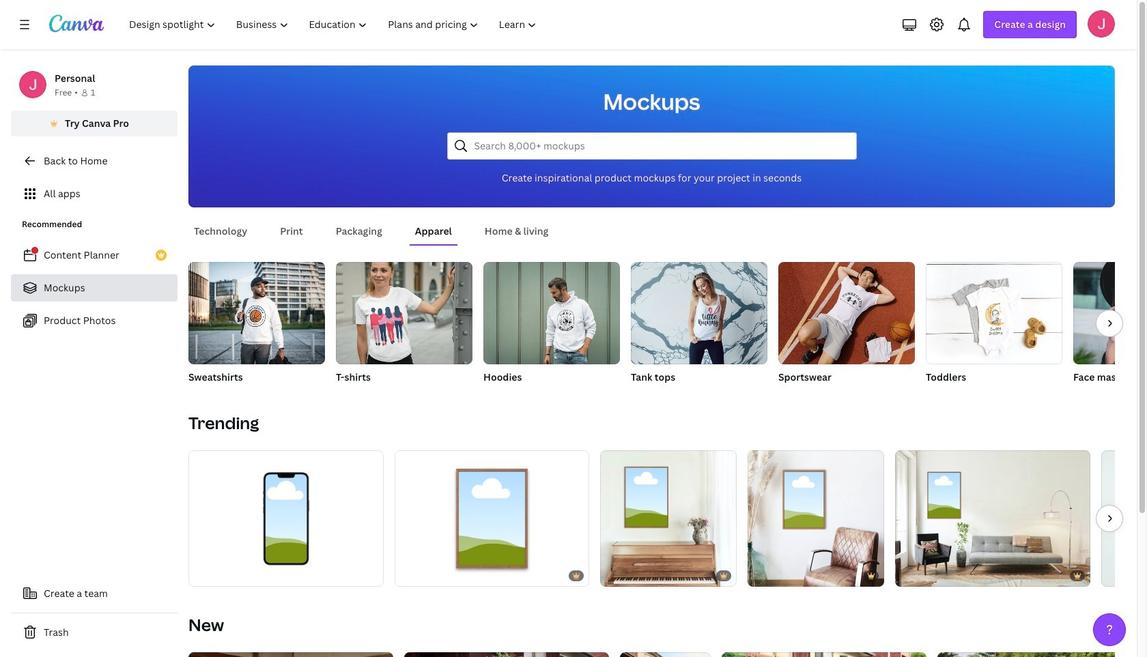 Task type: describe. For each thing, give the bounding box(es) containing it.
Label search field
[[474, 133, 848, 159]]

top level navigation element
[[120, 11, 549, 38]]

james peterson image
[[1088, 10, 1115, 38]]



Task type: vqa. For each thing, say whether or not it's contained in the screenshot.
the left r
no



Task type: locate. For each thing, give the bounding box(es) containing it.
list
[[11, 242, 178, 335]]

group
[[189, 262, 325, 385], [189, 262, 325, 365], [336, 262, 473, 385], [336, 262, 473, 365], [484, 262, 620, 385], [631, 262, 768, 385], [779, 262, 915, 385], [779, 262, 915, 365], [926, 262, 1063, 385], [926, 262, 1063, 365], [1074, 262, 1148, 385], [189, 451, 384, 587], [395, 451, 590, 587], [601, 451, 737, 587], [748, 451, 885, 587], [896, 451, 1091, 587]]



